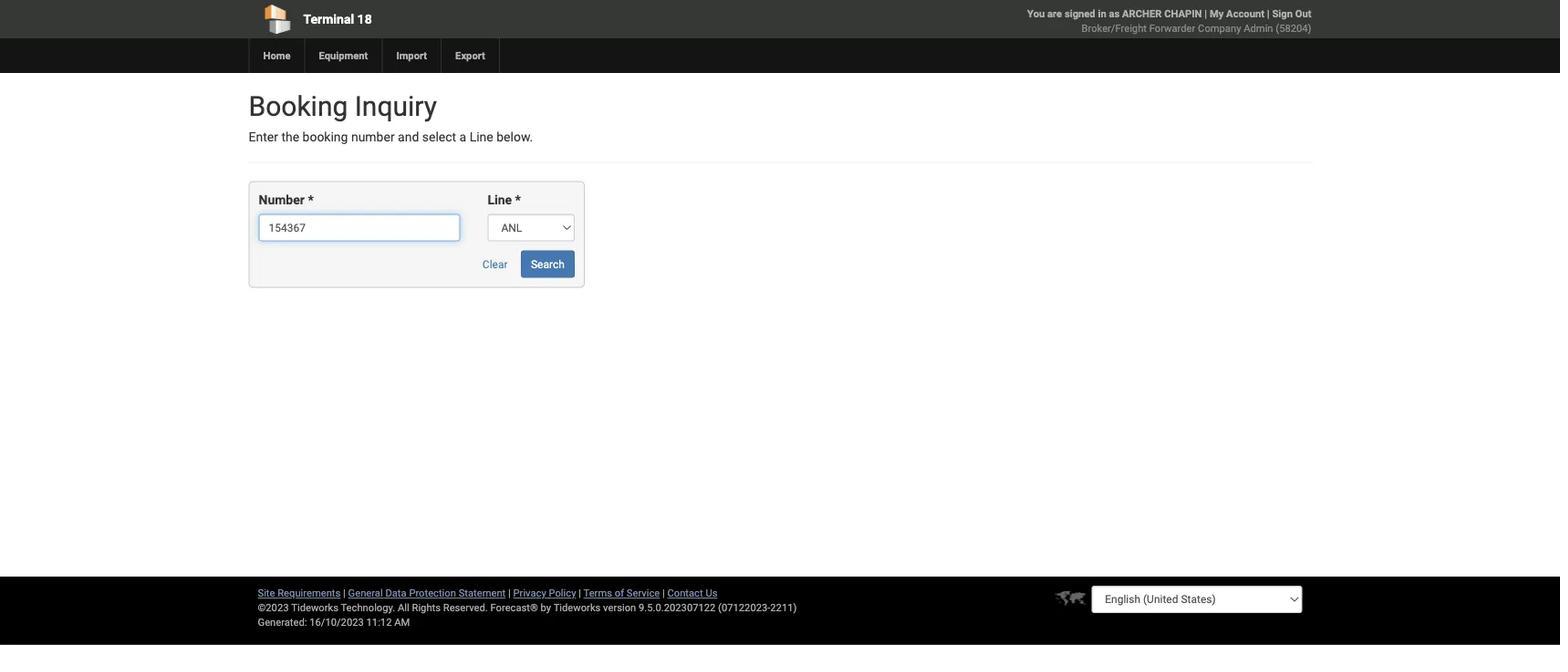 Task type: locate. For each thing, give the bounding box(es) containing it.
general data protection statement link
[[348, 587, 506, 599]]

terminal 18 link
[[249, 0, 676, 38]]

line
[[470, 130, 494, 145], [488, 193, 512, 208]]

booking
[[249, 90, 348, 122]]

statement
[[459, 587, 506, 599]]

out
[[1296, 8, 1312, 20]]

0 horizontal spatial *
[[308, 193, 314, 208]]

the
[[281, 130, 299, 145]]

company
[[1199, 22, 1242, 34]]

line up clear
[[488, 193, 512, 208]]

technology.
[[341, 602, 395, 614]]

equipment link
[[304, 38, 382, 73]]

equipment
[[319, 50, 368, 62]]

forwarder
[[1150, 22, 1196, 34]]

terminal
[[303, 11, 354, 26]]

©2023 tideworks
[[258, 602, 339, 614]]

* for number *
[[308, 193, 314, 208]]

Number * text field
[[259, 214, 460, 241]]

|
[[1205, 8, 1208, 20], [1268, 8, 1270, 20], [343, 587, 346, 599], [508, 587, 511, 599], [579, 587, 581, 599], [663, 587, 665, 599]]

tideworks
[[554, 602, 601, 614]]

| left general
[[343, 587, 346, 599]]

* right number
[[308, 193, 314, 208]]

contact us link
[[668, 587, 718, 599]]

* down the below.
[[515, 193, 521, 208]]

* for line *
[[515, 193, 521, 208]]

| up tideworks
[[579, 587, 581, 599]]

2 * from the left
[[515, 193, 521, 208]]

broker/freight
[[1082, 22, 1147, 34]]

(07122023-
[[718, 602, 771, 614]]

reserved.
[[443, 602, 488, 614]]

you
[[1028, 8, 1045, 20]]

protection
[[409, 587, 456, 599]]

as
[[1109, 8, 1120, 20]]

1 * from the left
[[308, 193, 314, 208]]

0 vertical spatial line
[[470, 130, 494, 145]]

1 horizontal spatial *
[[515, 193, 521, 208]]

import
[[396, 50, 427, 62]]

9.5.0.202307122
[[639, 602, 716, 614]]

*
[[308, 193, 314, 208], [515, 193, 521, 208]]

a
[[460, 130, 467, 145]]

clear button
[[473, 250, 518, 278]]

site
[[258, 587, 275, 599]]

rights
[[412, 602, 441, 614]]

terms of service link
[[584, 587, 660, 599]]

2211)
[[771, 602, 797, 614]]

data
[[386, 587, 407, 599]]

privacy
[[513, 587, 546, 599]]

all
[[398, 602, 410, 614]]

requirements
[[278, 587, 341, 599]]

number *
[[259, 193, 314, 208]]

in
[[1098, 8, 1107, 20]]

| left sign
[[1268, 8, 1270, 20]]

search
[[531, 258, 565, 271]]

my account link
[[1210, 8, 1265, 20]]

line right a
[[470, 130, 494, 145]]

booking inquiry enter the booking number and select a line below.
[[249, 90, 533, 145]]

terms
[[584, 587, 612, 599]]

| up 9.5.0.202307122
[[663, 587, 665, 599]]

you are signed in as archer chapin | my account | sign out broker/freight forwarder company admin (58204)
[[1028, 8, 1312, 34]]

booking
[[303, 130, 348, 145]]

select
[[422, 130, 457, 145]]

16/10/2023
[[310, 617, 364, 628]]

line *
[[488, 193, 521, 208]]



Task type: vqa. For each thing, say whether or not it's contained in the screenshot.
signed
yes



Task type: describe. For each thing, give the bounding box(es) containing it.
enter
[[249, 130, 278, 145]]

signed
[[1065, 8, 1096, 20]]

line inside booking inquiry enter the booking number and select a line below.
[[470, 130, 494, 145]]

service
[[627, 587, 660, 599]]

11:12
[[367, 617, 392, 628]]

18
[[357, 11, 372, 26]]

general
[[348, 587, 383, 599]]

sign out link
[[1273, 8, 1312, 20]]

number
[[259, 193, 305, 208]]

policy
[[549, 587, 576, 599]]

home link
[[249, 38, 304, 73]]

number
[[351, 130, 395, 145]]

archer
[[1123, 8, 1162, 20]]

import link
[[382, 38, 441, 73]]

and
[[398, 130, 419, 145]]

of
[[615, 587, 624, 599]]

inquiry
[[355, 90, 437, 122]]

contact
[[668, 587, 703, 599]]

chapin
[[1165, 8, 1203, 20]]

am
[[394, 617, 410, 628]]

search button
[[521, 250, 575, 278]]

privacy policy link
[[513, 587, 576, 599]]

site requirements | general data protection statement | privacy policy | terms of service | contact us ©2023 tideworks technology. all rights reserved. forecast® by tideworks version 9.5.0.202307122 (07122023-2211) generated: 16/10/2023 11:12 am
[[258, 587, 797, 628]]

version
[[603, 602, 636, 614]]

home
[[263, 50, 291, 62]]

by
[[541, 602, 551, 614]]

below.
[[497, 130, 533, 145]]

my
[[1210, 8, 1224, 20]]

| left my at top right
[[1205, 8, 1208, 20]]

are
[[1048, 8, 1063, 20]]

account
[[1227, 8, 1265, 20]]

| up forecast®
[[508, 587, 511, 599]]

forecast®
[[491, 602, 538, 614]]

terminal 18
[[303, 11, 372, 26]]

(58204)
[[1276, 22, 1312, 34]]

clear
[[483, 258, 508, 271]]

admin
[[1244, 22, 1274, 34]]

site requirements link
[[258, 587, 341, 599]]

sign
[[1273, 8, 1293, 20]]

1 vertical spatial line
[[488, 193, 512, 208]]

export
[[456, 50, 486, 62]]

generated:
[[258, 617, 307, 628]]

us
[[706, 587, 718, 599]]

export link
[[441, 38, 499, 73]]



